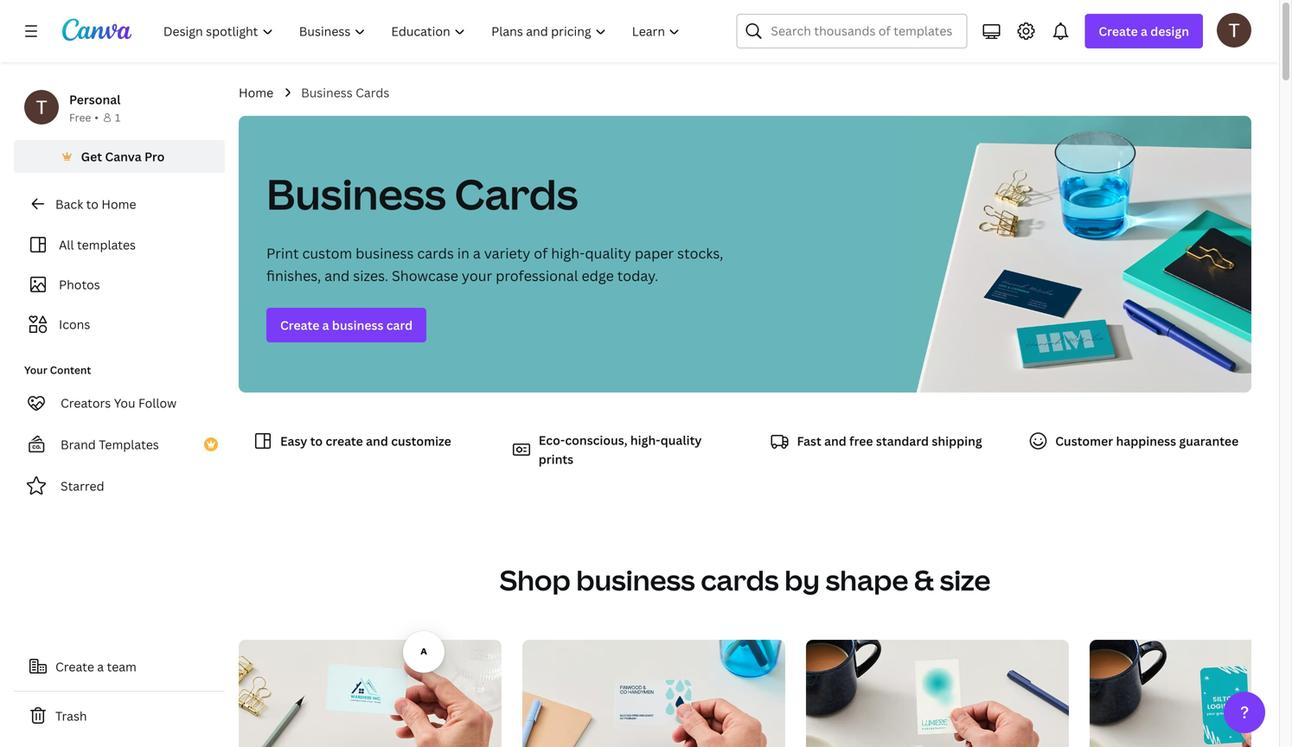 Task type: describe. For each thing, give the bounding box(es) containing it.
shop
[[500, 561, 571, 599]]

happiness
[[1116, 433, 1177, 449]]

free
[[69, 110, 91, 125]]

showcase
[[392, 266, 458, 285]]

sizes.
[[353, 266, 388, 285]]

0 vertical spatial business
[[301, 84, 353, 101]]

a inside the print custom business cards in a variety of high-quality paper stocks, finishes, and sizes. showcase your professional edge today.
[[473, 244, 481, 263]]

trash
[[55, 708, 87, 724]]

create a business card link
[[266, 308, 427, 343]]

personal
[[69, 91, 121, 108]]

photos link
[[24, 268, 215, 301]]

today.
[[617, 266, 658, 285]]

create a design button
[[1085, 14, 1203, 48]]

2 horizontal spatial and
[[824, 433, 847, 449]]

icons link
[[24, 308, 215, 341]]

finishes,
[[266, 266, 321, 285]]

canva
[[105, 148, 142, 165]]

creators
[[61, 395, 111, 411]]

quality inside the print custom business cards in a variety of high-quality paper stocks, finishes, and sizes. showcase your professional edge today.
[[585, 244, 631, 263]]

create for create a team
[[55, 659, 94, 675]]

get canva pro button
[[14, 140, 225, 173]]

business for cards
[[356, 244, 414, 263]]

variety
[[484, 244, 531, 263]]

print
[[266, 244, 299, 263]]

1 horizontal spatial cards
[[455, 165, 578, 222]]

rounded corner landscape business cards image
[[522, 640, 785, 747]]

top level navigation element
[[152, 14, 695, 48]]

starred
[[61, 478, 104, 494]]

design
[[1151, 23, 1189, 39]]

0 vertical spatial cards
[[356, 84, 390, 101]]

templates
[[99, 436, 159, 453]]

paper
[[635, 244, 674, 263]]

high- inside the print custom business cards in a variety of high-quality paper stocks, finishes, and sizes. showcase your professional edge today.
[[551, 244, 585, 263]]

create a business card
[[280, 317, 413, 333]]

home link
[[239, 83, 273, 102]]

create a team button
[[14, 650, 225, 684]]

rounded corner portrait business cards image
[[1090, 640, 1292, 747]]

starred link
[[14, 469, 225, 503]]

professional
[[496, 266, 578, 285]]

quality inside eco-conscious, high-quality prints
[[661, 432, 702, 449]]

and inside the print custom business cards in a variety of high-quality paper stocks, finishes, and sizes. showcase your professional edge today.
[[325, 266, 350, 285]]

brand templates link
[[14, 427, 225, 462]]

custom
[[302, 244, 352, 263]]

brand templates
[[61, 436, 159, 453]]

standard portrait business cards image
[[806, 640, 1069, 747]]

create
[[326, 433, 363, 449]]

cards inside the print custom business cards in a variety of high-quality paper stocks, finishes, and sizes. showcase your professional edge today.
[[417, 244, 454, 263]]

Search search field
[[771, 15, 956, 48]]

guarantee
[[1179, 433, 1239, 449]]

by
[[785, 561, 820, 599]]

&
[[914, 561, 934, 599]]

back to home
[[55, 196, 136, 212]]

prints
[[539, 451, 574, 468]]

1 vertical spatial business cards
[[266, 165, 578, 222]]

eco-conscious, high-quality prints
[[539, 432, 702, 468]]

you
[[114, 395, 135, 411]]

shipping
[[932, 433, 982, 449]]

creators you follow link
[[14, 386, 225, 420]]

in
[[457, 244, 470, 263]]

get canva pro
[[81, 148, 165, 165]]

size
[[940, 561, 991, 599]]



Task type: locate. For each thing, give the bounding box(es) containing it.
1
[[115, 110, 120, 125]]

a for create a business card
[[322, 317, 329, 333]]

a
[[1141, 23, 1148, 39], [473, 244, 481, 263], [322, 317, 329, 333], [97, 659, 104, 675]]

1 vertical spatial business
[[332, 317, 384, 333]]

stocks,
[[677, 244, 723, 263]]

a left team
[[97, 659, 104, 675]]

edge
[[582, 266, 614, 285]]

quality up edge
[[585, 244, 631, 263]]

create
[[1099, 23, 1138, 39], [280, 317, 320, 333], [55, 659, 94, 675]]

business
[[301, 84, 353, 101], [266, 165, 446, 222]]

create inside the create a business card link
[[280, 317, 320, 333]]

to for back
[[86, 196, 99, 212]]

cards left by
[[701, 561, 779, 599]]

icons
[[59, 316, 90, 333]]

to inside back to home link
[[86, 196, 99, 212]]

eco-
[[539, 432, 565, 449]]

cards up variety
[[455, 165, 578, 222]]

create inside create a team button
[[55, 659, 94, 675]]

2 horizontal spatial create
[[1099, 23, 1138, 39]]

create inside create a design dropdown button
[[1099, 23, 1138, 39]]

to for easy
[[310, 433, 323, 449]]

follow
[[138, 395, 177, 411]]

and down custom
[[325, 266, 350, 285]]

back to home link
[[14, 187, 225, 221]]

photos
[[59, 276, 100, 293]]

fast
[[797, 433, 822, 449]]

your content
[[24, 363, 91, 377]]

all templates
[[59, 237, 136, 253]]

flat lay of canva business cards on top of a desk image
[[883, 116, 1252, 393]]

get
[[81, 148, 102, 165]]

None search field
[[737, 14, 967, 48]]

create left 'design'
[[1099, 23, 1138, 39]]

2 vertical spatial business
[[576, 561, 695, 599]]

a for create a design
[[1141, 23, 1148, 39]]

pro
[[144, 148, 165, 165]]

high- right conscious,
[[631, 432, 661, 449]]

0 vertical spatial cards
[[417, 244, 454, 263]]

create for create a business card
[[280, 317, 320, 333]]

0 horizontal spatial cards
[[417, 244, 454, 263]]

1 horizontal spatial and
[[366, 433, 388, 449]]

high- right of on the left
[[551, 244, 585, 263]]

•
[[95, 110, 99, 125]]

to
[[86, 196, 99, 212], [310, 433, 323, 449]]

0 vertical spatial create
[[1099, 23, 1138, 39]]

1 horizontal spatial create
[[280, 317, 320, 333]]

0 vertical spatial to
[[86, 196, 99, 212]]

create for create a design
[[1099, 23, 1138, 39]]

and right create
[[366, 433, 388, 449]]

customer happiness guarantee
[[1056, 433, 1239, 449]]

home inside back to home link
[[102, 196, 136, 212]]

a for create a team
[[97, 659, 104, 675]]

1 vertical spatial create
[[280, 317, 320, 333]]

free
[[850, 433, 873, 449]]

create down finishes,
[[280, 317, 320, 333]]

trash link
[[14, 699, 225, 734]]

quality
[[585, 244, 631, 263], [661, 432, 702, 449]]

cards down top level navigation element
[[356, 84, 390, 101]]

cards
[[417, 244, 454, 263], [701, 561, 779, 599]]

business for card
[[332, 317, 384, 333]]

cards up showcase
[[417, 244, 454, 263]]

0 vertical spatial quality
[[585, 244, 631, 263]]

1 vertical spatial to
[[310, 433, 323, 449]]

0 horizontal spatial to
[[86, 196, 99, 212]]

templates
[[77, 237, 136, 253]]

a inside dropdown button
[[1141, 23, 1148, 39]]

brand
[[61, 436, 96, 453]]

0 vertical spatial home
[[239, 84, 273, 101]]

business right home link
[[301, 84, 353, 101]]

0 horizontal spatial and
[[325, 266, 350, 285]]

to right easy
[[310, 433, 323, 449]]

high-
[[551, 244, 585, 263], [631, 432, 661, 449]]

back
[[55, 196, 83, 212]]

conscious,
[[565, 432, 628, 449]]

to right back
[[86, 196, 99, 212]]

and
[[325, 266, 350, 285], [366, 433, 388, 449], [824, 433, 847, 449]]

team
[[107, 659, 137, 675]]

and left free
[[824, 433, 847, 449]]

business inside the print custom business cards in a variety of high-quality paper stocks, finishes, and sizes. showcase your professional edge today.
[[356, 244, 414, 263]]

business cards
[[301, 84, 390, 101], [266, 165, 578, 222]]

high- inside eco-conscious, high-quality prints
[[631, 432, 661, 449]]

easy to create and customize
[[280, 433, 451, 449]]

0 vertical spatial business cards
[[301, 84, 390, 101]]

a left 'design'
[[1141, 23, 1148, 39]]

1 vertical spatial quality
[[661, 432, 702, 449]]

all
[[59, 237, 74, 253]]

0 horizontal spatial quality
[[585, 244, 631, 263]]

fast and free standard shipping
[[797, 433, 982, 449]]

1 vertical spatial business
[[266, 165, 446, 222]]

1 horizontal spatial to
[[310, 433, 323, 449]]

1 vertical spatial cards
[[701, 561, 779, 599]]

of
[[534, 244, 548, 263]]

shop business cards by shape & size
[[500, 561, 991, 599]]

creators you follow
[[61, 395, 177, 411]]

1 horizontal spatial quality
[[661, 432, 702, 449]]

create a design
[[1099, 23, 1189, 39]]

business up custom
[[266, 165, 446, 222]]

a down custom
[[322, 317, 329, 333]]

create left team
[[55, 659, 94, 675]]

all templates link
[[24, 228, 215, 261]]

1 horizontal spatial cards
[[701, 561, 779, 599]]

0 horizontal spatial create
[[55, 659, 94, 675]]

2 vertical spatial create
[[55, 659, 94, 675]]

shape
[[826, 561, 909, 599]]

card
[[386, 317, 413, 333]]

a right "in"
[[473, 244, 481, 263]]

create a team
[[55, 659, 137, 675]]

1 vertical spatial home
[[102, 196, 136, 212]]

0 horizontal spatial cards
[[356, 84, 390, 101]]

business
[[356, 244, 414, 263], [332, 317, 384, 333], [576, 561, 695, 599]]

1 vertical spatial high-
[[631, 432, 661, 449]]

0 vertical spatial business
[[356, 244, 414, 263]]

standard
[[876, 433, 929, 449]]

1 horizontal spatial high-
[[631, 432, 661, 449]]

customize
[[391, 433, 451, 449]]

cards
[[356, 84, 390, 101], [455, 165, 578, 222]]

your
[[462, 266, 492, 285]]

0 horizontal spatial home
[[102, 196, 136, 212]]

terry turtle image
[[1217, 13, 1252, 47]]

1 vertical spatial cards
[[455, 165, 578, 222]]

home
[[239, 84, 273, 101], [102, 196, 136, 212]]

free •
[[69, 110, 99, 125]]

standard landscape business cards image
[[239, 640, 502, 747]]

0 horizontal spatial high-
[[551, 244, 585, 263]]

easy
[[280, 433, 307, 449]]

content
[[50, 363, 91, 377]]

0 vertical spatial high-
[[551, 244, 585, 263]]

print custom business cards in a variety of high-quality paper stocks, finishes, and sizes. showcase your professional edge today.
[[266, 244, 723, 285]]

1 horizontal spatial home
[[239, 84, 273, 101]]

customer
[[1056, 433, 1113, 449]]

your
[[24, 363, 47, 377]]

a inside button
[[97, 659, 104, 675]]

quality right conscious,
[[661, 432, 702, 449]]



Task type: vqa. For each thing, say whether or not it's contained in the screenshot.
1st the "1" from the right
no



